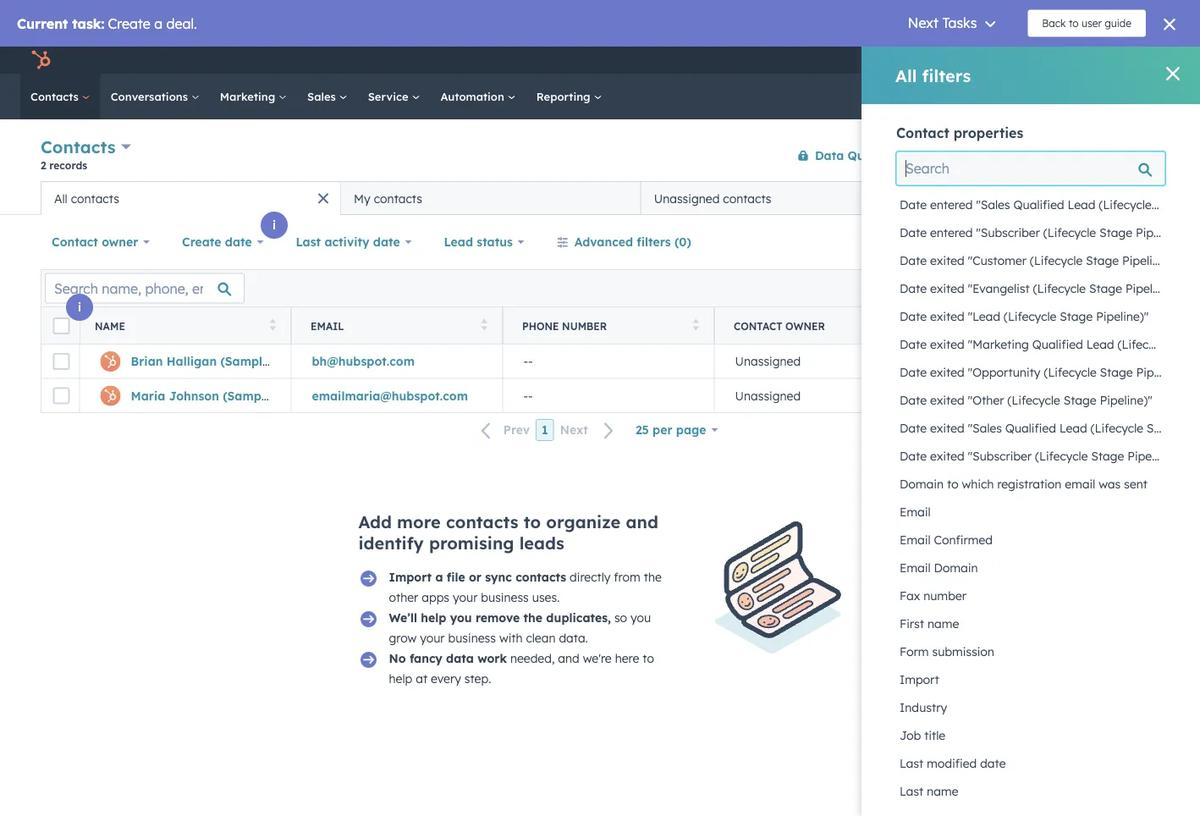 Task type: vqa. For each thing, say whether or not it's contained in the screenshot.
landing
no



Task type: locate. For each thing, give the bounding box(es) containing it.
every
[[431, 671, 461, 686]]

1 horizontal spatial contact owner
[[734, 320, 825, 332]]

marketing link
[[210, 74, 297, 119]]

--
[[524, 354, 533, 369], [947, 354, 956, 369], [524, 388, 533, 403], [947, 388, 956, 403]]

help
[[421, 610, 446, 625], [389, 671, 413, 686]]

1 horizontal spatial you
[[631, 610, 651, 625]]

name down number
[[928, 616, 960, 631]]

5 date from the top
[[900, 309, 927, 324]]

all inside button
[[54, 191, 68, 206]]

add view (3/5)
[[978, 191, 1065, 205]]

actions
[[917, 149, 952, 162]]

2 entered from the top
[[930, 225, 973, 240]]

1 vertical spatial business
[[448, 631, 496, 646]]

hubspot image
[[30, 50, 51, 70]]

lead up date exited "subscriber (lifecycle stage pipeline)"
[[1060, 421, 1088, 436]]

3 exited from the top
[[930, 309, 965, 324]]

0 horizontal spatial create
[[182, 235, 221, 249]]

remove
[[476, 610, 520, 625]]

business up we'll help you remove the duplicates,
[[481, 590, 529, 605]]

date exited "subscriber (lifecycle stage pipeline)"
[[900, 449, 1181, 464]]

0 horizontal spatial your
[[420, 631, 445, 646]]

date exited "other (lifecycle stage pipeline)"
[[900, 393, 1153, 408]]

1 horizontal spatial i button
[[261, 212, 288, 239]]

1 vertical spatial qualified
[[1033, 337, 1084, 352]]

2 vertical spatial to
[[643, 651, 654, 666]]

your
[[453, 590, 478, 605], [420, 631, 445, 646]]

email
[[1065, 477, 1096, 491]]

import button down first name button
[[897, 665, 1166, 694]]

exited for "opportunity
[[930, 365, 965, 380]]

contact owner inside popup button
[[52, 235, 138, 249]]

johnson
[[169, 388, 219, 403]]

exited
[[930, 253, 965, 268], [930, 281, 965, 296], [930, 309, 965, 324], [930, 337, 965, 352], [930, 365, 965, 380], [930, 393, 965, 408], [930, 421, 965, 436], [930, 449, 965, 464]]

0 vertical spatial last
[[296, 235, 321, 249]]

and inside add more contacts to organize and identify promising leads
[[626, 511, 659, 533]]

name for last name
[[927, 784, 959, 799]]

2 -- button from the top
[[503, 378, 715, 412]]

0 horizontal spatial owner
[[102, 235, 138, 249]]

last inside popup button
[[296, 235, 321, 249]]

1 vertical spatial domain
[[934, 560, 978, 575]]

save
[[1098, 236, 1121, 248]]

email
[[311, 320, 344, 332], [900, 505, 931, 519], [900, 533, 931, 547], [900, 560, 931, 575]]

1 vertical spatial and
[[558, 651, 580, 666]]

0 vertical spatial and
[[626, 511, 659, 533]]

0 vertical spatial contact
[[897, 124, 950, 141]]

contact) up maria johnson (sample contact) link
[[273, 354, 324, 369]]

"subscriber up the which
[[968, 449, 1032, 464]]

"other
[[968, 393, 1005, 408]]

help down apps
[[421, 610, 446, 625]]

3 date from the top
[[900, 253, 927, 268]]

entered up "customer on the top
[[930, 225, 973, 240]]

2 horizontal spatial i button
[[974, 156, 1001, 183]]

1 horizontal spatial contact
[[734, 320, 783, 332]]

date right modified
[[981, 756, 1006, 771]]

0 vertical spatial view
[[1005, 191, 1032, 205]]

25
[[636, 422, 649, 437]]

last down job
[[900, 756, 924, 771]]

form submission button
[[897, 638, 1166, 666]]

date for date exited "opportunity (lifecycle stage pipeline)"
[[900, 365, 927, 380]]

grid grid
[[897, 191, 1201, 806]]

advanced
[[575, 235, 633, 249]]

contact inside popup button
[[52, 235, 98, 249]]

1 vertical spatial your
[[420, 631, 445, 646]]

stage for date exited "opportunity (lifecycle stage pipeline)"
[[1100, 365, 1133, 380]]

2 horizontal spatial all
[[1097, 191, 1112, 205]]

date inside button
[[981, 756, 1006, 771]]

to left the which
[[947, 477, 959, 491]]

1 vertical spatial "sales
[[968, 421, 1002, 436]]

0 vertical spatial contact owner
[[52, 235, 138, 249]]

10 date from the top
[[900, 449, 927, 464]]

add for add more contacts to organize and identify promising leads
[[359, 511, 392, 533]]

the right from
[[644, 570, 662, 585]]

emailmaria@hubspot.com
[[312, 388, 468, 403]]

0 horizontal spatial contact owner
[[52, 235, 138, 249]]

your down 'file'
[[453, 590, 478, 605]]

so
[[615, 610, 627, 625]]

all left upgrade image
[[896, 65, 917, 86]]

2 you from the left
[[631, 610, 651, 625]]

2 vertical spatial i button
[[66, 294, 93, 321]]

pipeline)" for date exited "lead (lifecycle stage pipeline)"
[[1097, 309, 1149, 324]]

domain inside button
[[934, 560, 978, 575]]

filters inside button
[[637, 235, 671, 249]]

0 vertical spatial help
[[421, 610, 446, 625]]

first name button
[[897, 610, 1166, 638]]

form
[[900, 644, 929, 659]]

exited for "other
[[930, 393, 965, 408]]

2 unassigned button from the top
[[715, 378, 926, 412]]

entered down the actions popup button
[[930, 197, 973, 212]]

view left (3/5)
[[1005, 191, 1032, 205]]

"subscriber up "customer on the top
[[976, 225, 1040, 240]]

date exited "other (lifecycle stage pipeline)" button
[[897, 386, 1166, 414]]

-- left "other
[[947, 388, 956, 403]]

1
[[542, 422, 548, 437]]

1 horizontal spatial i
[[273, 218, 276, 232]]

0 vertical spatial contact)
[[273, 354, 324, 369]]

"subscriber for exited
[[968, 449, 1032, 464]]

2 vertical spatial last
[[900, 784, 924, 799]]

1 vertical spatial contacts
[[41, 136, 116, 157]]

0 vertical spatial i
[[985, 162, 989, 177]]

email inside button
[[900, 533, 931, 547]]

press to sort. image left the phone
[[481, 319, 488, 331]]

1 horizontal spatial help
[[421, 610, 446, 625]]

business inside the directly from the other apps your business uses.
[[481, 590, 529, 605]]

1 vertical spatial "subscriber
[[968, 449, 1032, 464]]

contacts inside add more contacts to organize and identify promising leads
[[446, 511, 519, 533]]

1 vertical spatial last
[[900, 756, 924, 771]]

i for top i button
[[985, 162, 989, 177]]

0 horizontal spatial contact
[[52, 235, 98, 249]]

the up clean
[[524, 610, 543, 625]]

create contact button
[[1060, 142, 1160, 169]]

0 vertical spatial filters
[[922, 65, 971, 86]]

2 horizontal spatial press to sort. image
[[905, 319, 911, 331]]

activity
[[325, 235, 370, 249]]

stage for date entered "subscriber (lifecycle stage pipeline)"
[[1100, 225, 1133, 240]]

6 date from the top
[[900, 337, 927, 352]]

-- button for emailmaria@hubspot.com
[[503, 378, 715, 412]]

more
[[397, 511, 441, 533]]

date exited "evangelist (lifecycle stage pipeline)"
[[900, 281, 1179, 296]]

gary orlando image
[[1115, 52, 1130, 68]]

2 date from the top
[[900, 225, 927, 240]]

qualified inside date exited "sales qualified lead (lifecycle stage pip button
[[1006, 421, 1057, 436]]

next button
[[554, 419, 625, 442]]

-- down primary
[[947, 354, 956, 369]]

create left contact at top right
[[1074, 149, 1106, 162]]

"sales down "other
[[968, 421, 1002, 436]]

Search name, phone, email addresses, or company search field
[[45, 273, 245, 304]]

and down data.
[[558, 651, 580, 666]]

1 horizontal spatial create
[[1074, 149, 1106, 162]]

6 exited from the top
[[930, 393, 965, 408]]

contact right press to sort. image
[[734, 320, 783, 332]]

create down all contacts button
[[182, 235, 221, 249]]

0 vertical spatial "sales
[[976, 197, 1011, 212]]

import up the "other" at the left bottom of the page
[[389, 570, 432, 585]]

view inside save view button
[[1124, 236, 1146, 248]]

export button
[[1008, 277, 1062, 299]]

stage inside the date exited "other (lifecycle stage pipeline)" button
[[1064, 393, 1097, 408]]

settings image
[[1051, 54, 1066, 69]]

the inside the directly from the other apps your business uses.
[[644, 570, 662, 585]]

i button down properties
[[974, 156, 1001, 183]]

contacts for unassigned contacts
[[723, 191, 772, 206]]

(sample up maria johnson (sample contact)
[[220, 354, 269, 369]]

stage inside date exited "opportunity (lifecycle stage pipeline)" button
[[1100, 365, 1133, 380]]

1 vertical spatial to
[[524, 511, 541, 533]]

0 vertical spatial domain
[[900, 477, 944, 491]]

0 vertical spatial business
[[481, 590, 529, 605]]

domain down confirmed
[[934, 560, 978, 575]]

import up industry
[[900, 672, 940, 687]]

lead inside popup button
[[444, 235, 473, 249]]

work
[[478, 651, 507, 666]]

1 vertical spatial i
[[273, 218, 276, 232]]

4 press to sort. element from the left
[[905, 319, 911, 333]]

exited for "customer
[[930, 253, 965, 268]]

domain left the which
[[900, 477, 944, 491]]

1 button
[[536, 419, 554, 441]]

last left activity in the left top of the page
[[296, 235, 321, 249]]

0 horizontal spatial view
[[1005, 191, 1032, 205]]

2 vertical spatial i
[[78, 300, 81, 315]]

business inside so you grow your business with clean data.
[[448, 631, 496, 646]]

1 horizontal spatial all
[[896, 65, 917, 86]]

records
[[49, 159, 87, 171]]

entered inside button
[[930, 225, 973, 240]]

add
[[978, 191, 1001, 205], [359, 511, 392, 533]]

view for add
[[1005, 191, 1032, 205]]

last for last activity date
[[296, 235, 321, 249]]

create inside button
[[1074, 149, 1106, 162]]

1 horizontal spatial date
[[373, 235, 400, 249]]

to left organize
[[524, 511, 541, 533]]

1 vertical spatial the
[[524, 610, 543, 625]]

1 vertical spatial view
[[1124, 236, 1146, 248]]

date inside button
[[900, 197, 927, 212]]

grow
[[389, 631, 417, 646]]

1 vertical spatial help
[[389, 671, 413, 686]]

abc button
[[1105, 47, 1179, 74]]

1 horizontal spatial your
[[453, 590, 478, 605]]

7 exited from the top
[[930, 421, 965, 436]]

import button down properties
[[987, 142, 1050, 169]]

brian
[[131, 354, 163, 369]]

2 horizontal spatial import
[[1001, 149, 1035, 162]]

add for add view (3/5)
[[978, 191, 1001, 205]]

lead left status
[[444, 235, 473, 249]]

no fancy data work
[[389, 651, 507, 666]]

lead inside button
[[1068, 197, 1096, 212]]

3 press to sort. element from the left
[[693, 319, 699, 333]]

all inside 'link'
[[1097, 191, 1112, 205]]

0 vertical spatial add
[[978, 191, 1001, 205]]

1 horizontal spatial import
[[900, 672, 940, 687]]

1 -- button from the top
[[503, 345, 715, 378]]

email up 'email confirmed'
[[900, 505, 931, 519]]

date entered "sales qualified lead (lifecycle stage pi button
[[897, 191, 1201, 219]]

help inside needed, and we're here to help at every step.
[[389, 671, 413, 686]]

-- down the phone
[[524, 354, 533, 369]]

notifications image
[[1080, 54, 1095, 69]]

contact down all contacts
[[52, 235, 98, 249]]

so you grow your business with clean data.
[[389, 610, 651, 646]]

stage inside date exited "customer (lifecycle stage pipeline)" button
[[1086, 253, 1119, 268]]

qualified inside date exited "marketing qualified lead (lifecycle stage button
[[1033, 337, 1084, 352]]

contacts
[[30, 89, 82, 103], [41, 136, 116, 157]]

stage inside date entered "subscriber (lifecycle stage pipeline)" button
[[1100, 225, 1133, 240]]

create inside popup button
[[182, 235, 221, 249]]

advanced filters (0) button
[[546, 225, 703, 259]]

(sample for halligan
[[220, 354, 269, 369]]

-- button up next button
[[503, 378, 715, 412]]

business up data on the bottom left
[[448, 631, 496, 646]]

to inside add more contacts to organize and identify promising leads
[[524, 511, 541, 533]]

stage inside the date exited "subscriber (lifecycle stage pipeline)" button
[[1092, 449, 1125, 464]]

qualified inside date entered "sales qualified lead (lifecycle stage pi button
[[1014, 197, 1065, 212]]

contact owner right press to sort. image
[[734, 320, 825, 332]]

email inside button
[[900, 560, 931, 575]]

i down properties
[[985, 162, 989, 177]]

from
[[614, 570, 641, 585]]

domain to which registration email was sent button
[[897, 470, 1166, 498]]

0 vertical spatial entered
[[930, 197, 973, 212]]

date
[[225, 235, 252, 249], [373, 235, 400, 249], [981, 756, 1006, 771]]

1 date from the top
[[900, 197, 927, 212]]

contact) down the 'bh@hubspot.com'
[[275, 388, 326, 403]]

2 exited from the top
[[930, 281, 965, 296]]

i for the middle i button
[[273, 218, 276, 232]]

press to sort. image
[[270, 319, 276, 331], [481, 319, 488, 331], [905, 319, 911, 331]]

no
[[389, 651, 406, 666]]

advanced filters (0)
[[575, 235, 692, 249]]

"lead
[[968, 309, 1001, 324]]

0 horizontal spatial and
[[558, 651, 580, 666]]

0 vertical spatial qualified
[[1014, 197, 1065, 212]]

view right save
[[1124, 236, 1146, 248]]

exited for "subscriber
[[930, 449, 965, 464]]

0 vertical spatial your
[[453, 590, 478, 605]]

view inside add view (3/5) "popup button"
[[1005, 191, 1032, 205]]

sales
[[307, 89, 339, 103]]

1 vertical spatial i button
[[261, 212, 288, 239]]

all down 2 records
[[54, 191, 68, 206]]

"subscriber
[[976, 225, 1040, 240], [968, 449, 1032, 464]]

8 exited from the top
[[930, 449, 965, 464]]

1 vertical spatial create
[[182, 235, 221, 249]]

lead down edit
[[1087, 337, 1115, 352]]

3 press to sort. image from the left
[[905, 319, 911, 331]]

contact up actions
[[897, 124, 950, 141]]

0 horizontal spatial import
[[389, 570, 432, 585]]

contacts inside button
[[723, 191, 772, 206]]

contact owner down all contacts
[[52, 235, 138, 249]]

i left last activity date popup button
[[273, 218, 276, 232]]

last down the "last modified date"
[[900, 784, 924, 799]]

entered inside button
[[930, 197, 973, 212]]

brian halligan (sample contact)
[[131, 354, 324, 369]]

i button left name
[[66, 294, 93, 321]]

clean
[[526, 631, 556, 646]]

0 vertical spatial the
[[644, 570, 662, 585]]

0 vertical spatial to
[[947, 477, 959, 491]]

exited for "sales
[[930, 421, 965, 436]]

date exited "opportunity (lifecycle stage pipeline)"
[[900, 365, 1189, 380]]

0 vertical spatial "subscriber
[[976, 225, 1040, 240]]

"sales inside button
[[968, 421, 1002, 436]]

add down search search field
[[978, 191, 1001, 205]]

"marketing
[[968, 337, 1029, 352]]

0 vertical spatial unassigned
[[654, 191, 720, 206]]

4 date from the top
[[900, 281, 927, 296]]

1 unassigned button from the top
[[715, 345, 926, 378]]

-- button down number
[[503, 345, 715, 378]]

primary company column header
[[926, 307, 1139, 345]]

last
[[296, 235, 321, 249], [900, 756, 924, 771], [900, 784, 924, 799]]

add more contacts to organize and identify promising leads
[[359, 511, 659, 554]]

contacts down the hubspot link
[[30, 89, 82, 103]]

date right activity in the left top of the page
[[373, 235, 400, 249]]

1 vertical spatial owner
[[786, 320, 825, 332]]

-
[[524, 354, 528, 369], [528, 354, 533, 369], [947, 354, 952, 369], [952, 354, 956, 369], [524, 388, 528, 403], [528, 388, 533, 403], [947, 388, 952, 403], [952, 388, 956, 403]]

2 press to sort. element from the left
[[481, 319, 488, 333]]

2 horizontal spatial date
[[981, 756, 1006, 771]]

"sales down search search field
[[976, 197, 1011, 212]]

fax
[[900, 588, 921, 603]]

1 vertical spatial contact)
[[275, 388, 326, 403]]

exited for "evangelist
[[930, 281, 965, 296]]

0 vertical spatial name
[[928, 616, 960, 631]]

1 horizontal spatial filters
[[922, 65, 971, 86]]

0 horizontal spatial help
[[389, 671, 413, 686]]

1 horizontal spatial add
[[978, 191, 1001, 205]]

1 horizontal spatial to
[[643, 651, 654, 666]]

stage inside "date exited "evangelist (lifecycle stage pipeline)"" button
[[1090, 281, 1123, 296]]

create for create date
[[182, 235, 221, 249]]

add inside add more contacts to organize and identify promising leads
[[359, 511, 392, 533]]

upgrade image
[[923, 54, 939, 69]]

import down properties
[[1001, 149, 1035, 162]]

bh@hubspot.com button
[[291, 345, 503, 378]]

add inside "popup button"
[[978, 191, 1001, 205]]

(lifecycle for date exited "customer (lifecycle stage pipeline)"
[[1030, 253, 1083, 268]]

1 vertical spatial unassigned
[[735, 354, 801, 369]]

0 vertical spatial owner
[[102, 235, 138, 249]]

1 you from the left
[[450, 610, 472, 625]]

stage for date exited "customer (lifecycle stage pipeline)"
[[1086, 253, 1119, 268]]

press to sort. element
[[270, 319, 276, 333], [481, 319, 488, 333], [693, 319, 699, 333], [905, 319, 911, 333]]

"sales inside button
[[976, 197, 1011, 212]]

import inside contacts "banner"
[[1001, 149, 1035, 162]]

email confirmed button
[[897, 526, 1166, 554]]

your up fancy
[[420, 631, 445, 646]]

and up from
[[626, 511, 659, 533]]

last for last name
[[900, 784, 924, 799]]

press to sort. image left primary
[[905, 319, 911, 331]]

contacts banner
[[41, 133, 1160, 181]]

lead right (3/5)
[[1068, 197, 1096, 212]]

email up fax
[[900, 560, 931, 575]]

contact) for emailmaria@hubspot.com
[[275, 388, 326, 403]]

"subscriber for entered
[[976, 225, 1040, 240]]

press to sort. image up "brian halligan (sample contact)" link
[[270, 319, 276, 331]]

qualified
[[1014, 197, 1065, 212], [1033, 337, 1084, 352], [1006, 421, 1057, 436]]

1 horizontal spatial and
[[626, 511, 659, 533]]

(sample for johnson
[[223, 388, 272, 403]]

your inside so you grow your business with clean data.
[[420, 631, 445, 646]]

1 vertical spatial entered
[[930, 225, 973, 240]]

job title button
[[897, 721, 1166, 750]]

import inside 'grid' grid
[[900, 672, 940, 687]]

leads
[[520, 533, 565, 554]]

9 date from the top
[[900, 421, 927, 436]]

pipeline)" for date exited "subscriber (lifecycle stage pipeline)"
[[1128, 449, 1181, 464]]

0 horizontal spatial i button
[[66, 294, 93, 321]]

0 vertical spatial i button
[[974, 156, 1001, 183]]

1 horizontal spatial press to sort. image
[[481, 319, 488, 331]]

unassigned contacts
[[654, 191, 772, 206]]

7 date from the top
[[900, 365, 927, 380]]

2 press to sort. image from the left
[[481, 319, 488, 331]]

bh@hubspot.com link
[[312, 354, 415, 369]]

0 horizontal spatial you
[[450, 610, 472, 625]]

0 vertical spatial create
[[1074, 149, 1106, 162]]

entered
[[930, 197, 973, 212], [930, 225, 973, 240]]

date for date exited "subscriber (lifecycle stage pipeline)"
[[900, 449, 927, 464]]

2 horizontal spatial contact
[[897, 124, 950, 141]]

view for save
[[1124, 236, 1146, 248]]

add left more
[[359, 511, 392, 533]]

a
[[436, 570, 443, 585]]

i button right create date
[[261, 212, 288, 239]]

i down contact owner popup button
[[78, 300, 81, 315]]

5 exited from the top
[[930, 365, 965, 380]]

2 vertical spatial unassigned
[[735, 388, 801, 403]]

date for last activity date
[[373, 235, 400, 249]]

you left remove
[[450, 610, 472, 625]]

2 horizontal spatial i
[[985, 162, 989, 177]]

4 exited from the top
[[930, 337, 965, 352]]

(sample down "brian halligan (sample contact)" link
[[223, 388, 272, 403]]

0 horizontal spatial press to sort. image
[[270, 319, 276, 331]]

2
[[41, 159, 46, 171]]

search image
[[1165, 91, 1177, 102]]

press to sort. element for email
[[481, 319, 488, 333]]

number
[[924, 588, 967, 603]]

name down modified
[[927, 784, 959, 799]]

all views
[[1097, 191, 1149, 205]]

(3/5)
[[1036, 191, 1065, 205]]

email up email domain
[[900, 533, 931, 547]]

stage for date exited "evangelist (lifecycle stage pipeline)"
[[1090, 281, 1123, 296]]

8 date from the top
[[900, 393, 927, 408]]

close image
[[1167, 67, 1180, 80]]

maria johnson (sample contact) link
[[131, 388, 326, 403]]

1 vertical spatial name
[[927, 784, 959, 799]]

to right here
[[643, 651, 654, 666]]

help down no
[[389, 671, 413, 686]]

2 name from the top
[[927, 784, 959, 799]]

date down all contacts button
[[225, 235, 252, 249]]

2 vertical spatial qualified
[[1006, 421, 1057, 436]]

conversations link
[[101, 74, 210, 119]]

date exited "marketing qualified lead (lifecycle stage button
[[897, 330, 1201, 359]]

2 vertical spatial import
[[900, 672, 940, 687]]

1 name from the top
[[928, 616, 960, 631]]

0 horizontal spatial all
[[54, 191, 68, 206]]

0 horizontal spatial i
[[78, 300, 81, 315]]

maria johnson (sample contact)
[[131, 388, 326, 403]]

we're
[[583, 651, 612, 666]]

(lifecycle
[[1099, 197, 1152, 212], [1044, 225, 1097, 240], [1030, 253, 1083, 268], [1033, 281, 1086, 296], [1004, 309, 1057, 324], [1118, 337, 1171, 352], [1044, 365, 1097, 380], [1008, 393, 1061, 408], [1091, 421, 1144, 436], [1036, 449, 1088, 464]]

marketplaces image
[[987, 54, 1003, 69]]

1 exited from the top
[[930, 253, 965, 268]]

prev
[[504, 423, 530, 437]]

1 entered from the top
[[930, 197, 973, 212]]

you right so
[[631, 610, 651, 625]]

contacts button
[[41, 135, 131, 159]]

contacts up records
[[41, 136, 116, 157]]

unassigned button for emailmaria@hubspot.com
[[715, 378, 926, 412]]

"sales for exited
[[968, 421, 1002, 436]]

domain
[[900, 477, 944, 491], [934, 560, 978, 575]]

stage inside date exited "lead (lifecycle stage pipeline)" button
[[1060, 309, 1093, 324]]

all left views at top
[[1097, 191, 1112, 205]]

2 horizontal spatial to
[[947, 477, 959, 491]]

1 vertical spatial contact owner
[[734, 320, 825, 332]]

1 vertical spatial add
[[359, 511, 392, 533]]

1 horizontal spatial view
[[1124, 236, 1146, 248]]



Task type: describe. For each thing, give the bounding box(es) containing it.
(lifecycle for date exited "evangelist (lifecycle stage pipeline)"
[[1033, 281, 1086, 296]]

lead for date exited "sales qualified lead (lifecycle stage pip
[[1060, 421, 1088, 436]]

1 vertical spatial import button
[[897, 665, 1166, 694]]

date exited "sales qualified lead (lifecycle stage pip button
[[897, 414, 1201, 442]]

date for date exited "evangelist (lifecycle stage pipeline)"
[[900, 281, 927, 296]]

date exited "lead (lifecycle stage pipeline)"
[[900, 309, 1149, 324]]

(lifecycle for date exited "lead (lifecycle stage pipeline)"
[[1004, 309, 1057, 324]]

reporting link
[[526, 74, 613, 119]]

was
[[1099, 477, 1121, 491]]

edit columns button
[[1072, 277, 1156, 299]]

entered for "subscriber
[[930, 225, 973, 240]]

domain inside button
[[900, 477, 944, 491]]

stage for date exited "other (lifecycle stage pipeline)"
[[1064, 393, 1097, 408]]

press to sort. image for email
[[481, 319, 488, 331]]

filters for advanced
[[637, 235, 671, 249]]

last activity date
[[296, 235, 400, 249]]

date for date entered "subscriber (lifecycle stage pipeline)"
[[900, 225, 927, 240]]

unassigned button for bh@hubspot.com
[[715, 345, 926, 378]]

1 press to sort. image from the left
[[270, 319, 276, 331]]

phone
[[522, 320, 559, 332]]

contacts inside popup button
[[41, 136, 116, 157]]

calling icon button
[[945, 49, 974, 71]]

last modified date
[[900, 756, 1006, 771]]

my contacts button
[[341, 181, 641, 215]]

first name
[[900, 616, 960, 631]]

filters for all
[[922, 65, 971, 86]]

data
[[815, 148, 844, 163]]

settings link
[[1048, 51, 1069, 69]]

date for date exited "sales qualified lead (lifecycle stage pip
[[900, 421, 927, 436]]

(lifecycle for date exited "other (lifecycle stage pipeline)"
[[1008, 393, 1061, 408]]

create for create contact
[[1074, 149, 1106, 162]]

emailmaria@hubspot.com button
[[291, 378, 503, 412]]

unassigned for bh@hubspot.com
[[735, 354, 801, 369]]

contact) for bh@hubspot.com
[[273, 354, 324, 369]]

0 vertical spatial import button
[[987, 142, 1050, 169]]

1 press to sort. element from the left
[[270, 319, 276, 333]]

other
[[389, 590, 419, 605]]

per
[[653, 422, 673, 437]]

data quality button
[[786, 138, 892, 172]]

email inside button
[[900, 505, 931, 519]]

bh@hubspot.com
[[312, 354, 415, 369]]

contacts link
[[20, 74, 101, 119]]

1 vertical spatial import
[[389, 570, 432, 585]]

(0)
[[675, 235, 692, 249]]

date entered "sales qualified lead (lifecycle stage pi
[[900, 197, 1201, 212]]

2 vertical spatial contact
[[734, 320, 783, 332]]

lead for date entered "sales qualified lead (lifecycle stage pi
[[1068, 197, 1096, 212]]

or
[[469, 570, 482, 585]]

calling icon image
[[952, 53, 967, 68]]

your inside the directly from the other apps your business uses.
[[453, 590, 478, 605]]

pipeline)" for date exited "evangelist (lifecycle stage pipeline)"
[[1126, 281, 1179, 296]]

halligan
[[167, 354, 217, 369]]

uses.
[[532, 590, 560, 605]]

hubspot link
[[20, 50, 64, 70]]

last for last modified date
[[900, 756, 924, 771]]

data
[[446, 651, 474, 666]]

add view (3/5) button
[[948, 181, 1086, 215]]

and inside needed, and we're here to help at every step.
[[558, 651, 580, 666]]

pi
[[1192, 197, 1201, 212]]

date for date exited "other (lifecycle stage pipeline)"
[[900, 393, 927, 408]]

press to sort. image for contact owner
[[905, 319, 911, 331]]

company
[[997, 320, 1048, 332]]

unassigned for emailmaria@hubspot.com
[[735, 388, 801, 403]]

fax number
[[900, 588, 967, 603]]

all contacts
[[54, 191, 119, 206]]

(lifecycle for date exited "subscriber (lifecycle stage pipeline)"
[[1036, 449, 1088, 464]]

pip
[[1184, 421, 1201, 436]]

press to sort. image
[[693, 319, 699, 331]]

export
[[1019, 282, 1051, 295]]

Search search field
[[897, 152, 1166, 185]]

date exited "sales qualified lead (lifecycle stage pip
[[900, 421, 1201, 436]]

stage inside date exited "sales qualified lead (lifecycle stage pip button
[[1147, 421, 1180, 436]]

stage inside date exited "marketing qualified lead (lifecycle stage button
[[1174, 337, 1201, 352]]

primary
[[946, 320, 994, 332]]

identify
[[359, 533, 424, 554]]

brian halligan (sample contact) link
[[131, 354, 324, 369]]

date for date exited "lead (lifecycle stage pipeline)"
[[900, 309, 927, 324]]

create date button
[[171, 225, 275, 259]]

stage for date exited "lead (lifecycle stage pipeline)"
[[1060, 309, 1093, 324]]

quality
[[848, 148, 892, 163]]

(lifecycle for date exited "opportunity (lifecycle stage pipeline)"
[[1044, 365, 1097, 380]]

fax number button
[[897, 582, 1166, 610]]

all contacts button
[[41, 181, 341, 215]]

reporting
[[537, 89, 594, 103]]

all for all contacts
[[54, 191, 68, 206]]

(lifecycle inside button
[[1099, 197, 1152, 212]]

abc
[[1134, 53, 1153, 67]]

which
[[962, 477, 994, 491]]

search button
[[1157, 82, 1185, 111]]

contacts for all contacts
[[71, 191, 119, 206]]

date exited "lead (lifecycle stage pipeline)" button
[[897, 302, 1166, 331]]

name
[[95, 320, 125, 332]]

date exited "subscriber (lifecycle stage pipeline)" button
[[897, 442, 1181, 470]]

primary company
[[946, 320, 1048, 332]]

you inside so you grow your business with clean data.
[[631, 610, 651, 625]]

properties
[[954, 124, 1024, 141]]

all for all filters
[[896, 65, 917, 86]]

(lifecycle for date entered "subscriber (lifecycle stage pipeline)"
[[1044, 225, 1097, 240]]

we'll
[[389, 610, 417, 625]]

"sales for entered
[[976, 197, 1011, 212]]

create contact
[[1074, 149, 1146, 162]]

save view
[[1098, 236, 1146, 248]]

exited for "marketing
[[930, 337, 965, 352]]

email up the 'bh@hubspot.com'
[[311, 320, 344, 332]]

help image
[[1023, 54, 1038, 69]]

views
[[1116, 191, 1149, 205]]

date entered "subscriber (lifecycle stage pipeline)" button
[[897, 218, 1189, 247]]

1 horizontal spatial owner
[[786, 320, 825, 332]]

-- up prev
[[524, 388, 533, 403]]

exited for "lead
[[930, 309, 965, 324]]

to inside button
[[947, 477, 959, 491]]

needed,
[[510, 651, 555, 666]]

lead for date exited "marketing qualified lead (lifecycle stage
[[1087, 337, 1115, 352]]

press to sort. element for phone number
[[693, 319, 699, 333]]

domain to which registration email was sent
[[900, 477, 1148, 491]]

title
[[925, 728, 946, 743]]

registration
[[998, 477, 1062, 491]]

name for first name
[[928, 616, 960, 631]]

modified
[[927, 756, 977, 771]]

pipeline)" for date exited "opportunity (lifecycle stage pipeline)"
[[1137, 365, 1189, 380]]

Search HubSpot search field
[[963, 82, 1170, 111]]

with
[[499, 631, 523, 646]]

qualified for pi
[[1014, 197, 1065, 212]]

actions button
[[903, 142, 977, 169]]

stage inside date entered "sales qualified lead (lifecycle stage pi button
[[1155, 197, 1188, 212]]

contact owner button
[[41, 225, 161, 259]]

we'll help you remove the duplicates,
[[389, 610, 611, 625]]

promising
[[429, 533, 514, 554]]

date for date exited "customer (lifecycle stage pipeline)"
[[900, 253, 927, 268]]

0 horizontal spatial the
[[524, 610, 543, 625]]

date for date entered "sales qualified lead (lifecycle stage pi
[[900, 197, 927, 212]]

lead status
[[444, 235, 513, 249]]

0 vertical spatial contacts
[[30, 89, 82, 103]]

"evangelist
[[968, 281, 1030, 296]]

marketing
[[220, 89, 279, 103]]

date for last modified date
[[981, 756, 1006, 771]]

press to sort. element for contact owner
[[905, 319, 911, 333]]

pipeline)" for date entered "subscriber (lifecycle stage pipeline)"
[[1136, 225, 1189, 240]]

pipeline)" for date exited "other (lifecycle stage pipeline)"
[[1100, 393, 1153, 408]]

directly from the other apps your business uses.
[[389, 570, 662, 605]]

date for date exited "marketing qualified lead (lifecycle stage
[[900, 337, 927, 352]]

entered for "sales
[[930, 197, 973, 212]]

25 per page button
[[625, 413, 729, 447]]

contact
[[1109, 149, 1146, 162]]

owner inside popup button
[[102, 235, 138, 249]]

pagination navigation
[[471, 419, 625, 442]]

0 horizontal spatial date
[[225, 235, 252, 249]]

to inside needed, and we're here to help at every step.
[[643, 651, 654, 666]]

"customer
[[968, 253, 1027, 268]]

-- button for bh@hubspot.com
[[503, 345, 715, 378]]

sent
[[1124, 477, 1148, 491]]

qualified for pip
[[1006, 421, 1057, 436]]

i for i button to the left
[[78, 300, 81, 315]]

email button
[[897, 498, 1166, 526]]

contacts for my contacts
[[374, 191, 422, 206]]

abc menu
[[919, 47, 1180, 74]]

pipeline)" for date exited "customer (lifecycle stage pipeline)"
[[1123, 253, 1175, 268]]

help button
[[1016, 47, 1045, 74]]

stage for date exited "subscriber (lifecycle stage pipeline)"
[[1092, 449, 1125, 464]]

all for all views
[[1097, 191, 1112, 205]]

prev button
[[471, 419, 536, 442]]

unassigned inside button
[[654, 191, 720, 206]]

create date
[[182, 235, 252, 249]]



